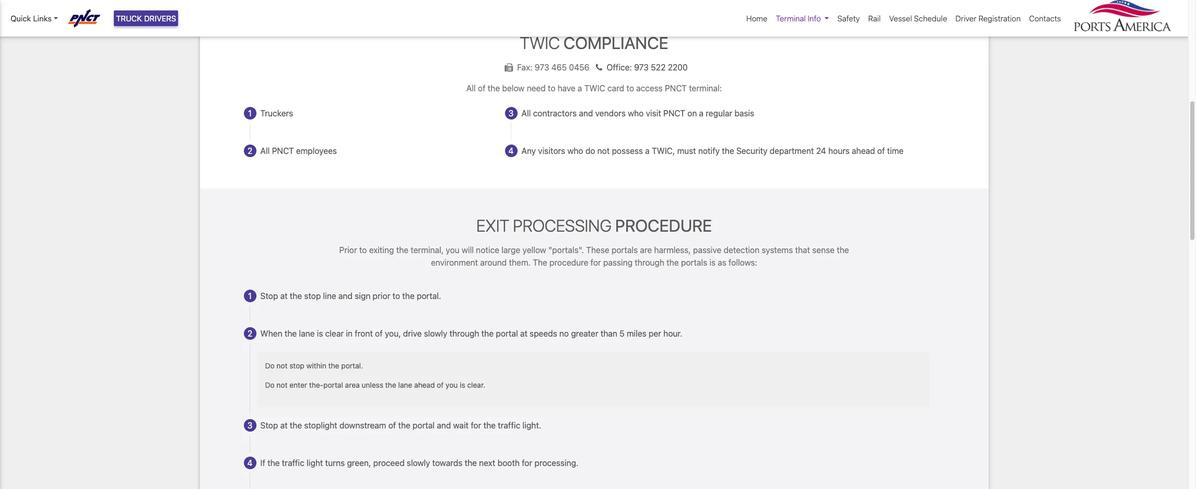 Task type: describe. For each thing, give the bounding box(es) containing it.
terminal,
[[411, 246, 444, 255]]

"portals".
[[549, 246, 584, 255]]

contractors
[[533, 109, 577, 118]]

1 horizontal spatial for
[[522, 459, 533, 468]]

follows:
[[729, 258, 758, 268]]

465
[[552, 63, 567, 72]]

quick
[[10, 14, 31, 23]]

1 vertical spatial is
[[317, 329, 323, 339]]

notice
[[476, 246, 500, 255]]

downstream
[[340, 421, 386, 431]]

than
[[601, 329, 618, 339]]

5
[[620, 329, 625, 339]]

exiting
[[369, 246, 394, 255]]

safety link
[[834, 8, 864, 28]]

1 vertical spatial stop
[[290, 362, 305, 371]]

on
[[688, 109, 697, 118]]

quick links link
[[10, 13, 58, 24]]

proceed
[[373, 459, 405, 468]]

miles
[[627, 329, 647, 339]]

contacts link
[[1025, 8, 1066, 28]]

sign
[[355, 292, 371, 301]]

2 for all pnct employees
[[248, 146, 252, 156]]

driver registration
[[956, 14, 1021, 23]]

2 for when the lane is clear in front of you, drive slowly through the portal at speeds no greater than 5 miles per hour.
[[248, 329, 252, 339]]

line
[[323, 292, 336, 301]]

0 horizontal spatial through
[[450, 329, 479, 339]]

the-
[[309, 381, 324, 390]]

large
[[502, 246, 521, 255]]

1 horizontal spatial traffic
[[498, 421, 521, 431]]

terminal info link
[[772, 8, 834, 28]]

1 horizontal spatial who
[[628, 109, 644, 118]]

when the lane is clear in front of you, drive slowly through the portal at speeds no greater than 5 miles per hour.
[[260, 329, 683, 339]]

security
[[737, 146, 768, 156]]

truck drivers
[[116, 14, 176, 23]]

not for do not stop within the portal.
[[277, 362, 288, 371]]

card
[[608, 84, 625, 93]]

1 vertical spatial who
[[568, 146, 584, 156]]

you inside prior to exiting the terminal, you will notice large yellow "portals". these portals are harmless, passive detection systems that sense the environment around them. the procedure for passing through the portals is as follows:
[[446, 246, 460, 255]]

973 for office:
[[634, 63, 649, 72]]

stop for stop at the stoplight downstream of the portal and wait for the traffic light.
[[260, 421, 278, 431]]

registration
[[979, 14, 1021, 23]]

no
[[560, 329, 569, 339]]

green,
[[347, 459, 371, 468]]

have
[[558, 84, 576, 93]]

them.
[[509, 258, 531, 268]]

1 horizontal spatial is
[[460, 381, 465, 390]]

contacts
[[1030, 14, 1062, 23]]

stop at the stop line and sign prior to the portal.
[[260, 292, 441, 301]]

will
[[462, 246, 474, 255]]

these
[[586, 246, 610, 255]]

0 vertical spatial stop
[[304, 292, 321, 301]]

possess
[[612, 146, 643, 156]]

home
[[747, 14, 768, 23]]

twic compliance
[[520, 33, 669, 53]]

schedule
[[914, 14, 948, 23]]

of left time
[[878, 146, 885, 156]]

1 vertical spatial for
[[471, 421, 481, 431]]

prior
[[373, 292, 391, 301]]

within
[[306, 362, 327, 371]]

at for stop at the stoplight downstream of the portal and wait for the traffic light.
[[280, 421, 288, 431]]

if
[[260, 459, 265, 468]]

access
[[637, 84, 663, 93]]

0 horizontal spatial portals
[[612, 246, 638, 255]]

rail link
[[864, 8, 885, 28]]

that
[[796, 246, 810, 255]]

systems
[[762, 246, 793, 255]]

home link
[[743, 8, 772, 28]]

1 vertical spatial lane
[[398, 381, 412, 390]]

exit
[[477, 216, 510, 236]]

drivers
[[144, 14, 176, 23]]

any
[[522, 146, 536, 156]]

2200
[[668, 63, 688, 72]]

1 horizontal spatial ahead
[[852, 146, 876, 156]]

1 horizontal spatial portal.
[[417, 292, 441, 301]]

2 you from the top
[[446, 381, 458, 390]]

1 vertical spatial slowly
[[407, 459, 430, 468]]

2 vertical spatial portal
[[413, 421, 435, 431]]

notify
[[699, 146, 720, 156]]

stoplight
[[304, 421, 337, 431]]

visit
[[646, 109, 661, 118]]

procedure
[[550, 258, 589, 268]]

4 for if the traffic light turns green, proceed slowly towards the next booth for processing.
[[247, 459, 253, 468]]

you,
[[385, 329, 401, 339]]

harmless,
[[655, 246, 691, 255]]

quick links
[[10, 14, 52, 23]]

safety
[[838, 14, 860, 23]]

do for do not stop within the portal.
[[265, 362, 275, 371]]

2 horizontal spatial a
[[699, 109, 704, 118]]

below
[[502, 84, 525, 93]]

1 horizontal spatial a
[[645, 146, 650, 156]]

next
[[479, 459, 496, 468]]

greater
[[571, 329, 599, 339]]

all contractors and vendors who visit pnct on a regular basis
[[522, 109, 755, 118]]

all for all of the below need to have a twic card to access pnct terminal:
[[467, 84, 476, 93]]

office:
[[607, 63, 632, 72]]

1 for stop at the stop line and sign prior to the portal.
[[248, 292, 252, 301]]

passing
[[604, 258, 633, 268]]

through inside prior to exiting the terminal, you will notice large yellow "portals". these portals are harmless, passive detection systems that sense the environment around them. the procedure for passing through the portals is as follows:
[[635, 258, 665, 268]]

per
[[649, 329, 662, 339]]

links
[[33, 14, 52, 23]]



Task type: locate. For each thing, give the bounding box(es) containing it.
for right booth
[[522, 459, 533, 468]]

stop left line
[[304, 292, 321, 301]]

2 vertical spatial not
[[277, 381, 288, 390]]

0 horizontal spatial all
[[260, 146, 270, 156]]

stop at the stoplight downstream of the portal and wait for the traffic light.
[[260, 421, 542, 431]]

2 vertical spatial and
[[437, 421, 451, 431]]

lane
[[299, 329, 315, 339], [398, 381, 412, 390]]

1 vertical spatial do
[[265, 381, 275, 390]]

need
[[527, 84, 546, 93]]

2 do from the top
[[265, 381, 275, 390]]

yellow
[[523, 246, 546, 255]]

all left below
[[467, 84, 476, 93]]

4
[[509, 146, 514, 156], [247, 459, 253, 468]]

0 horizontal spatial is
[[317, 329, 323, 339]]

24
[[817, 146, 827, 156]]

0 vertical spatial and
[[579, 109, 593, 118]]

pnct down 2200
[[665, 84, 687, 93]]

a right have
[[578, 84, 582, 93]]

vessel
[[890, 14, 912, 23]]

1 horizontal spatial 3
[[509, 109, 514, 118]]

through right "drive"
[[450, 329, 479, 339]]

2 stop from the top
[[260, 421, 278, 431]]

3 for all contractors and vendors who visit pnct on a regular basis
[[509, 109, 514, 118]]

1 horizontal spatial portal
[[413, 421, 435, 431]]

wait
[[453, 421, 469, 431]]

all pnct employees
[[260, 146, 337, 156]]

all for all contractors and vendors who visit pnct on a regular basis
[[522, 109, 531, 118]]

is left clear
[[317, 329, 323, 339]]

all of the below need to have a twic card to access pnct terminal:
[[467, 84, 722, 93]]

is left clear.
[[460, 381, 465, 390]]

0 vertical spatial a
[[578, 84, 582, 93]]

0 vertical spatial slowly
[[424, 329, 448, 339]]

2 vertical spatial all
[[260, 146, 270, 156]]

front
[[355, 329, 373, 339]]

detection
[[724, 246, 760, 255]]

and left wait
[[437, 421, 451, 431]]

2 horizontal spatial and
[[579, 109, 593, 118]]

0 horizontal spatial ahead
[[414, 381, 435, 390]]

0 horizontal spatial 973
[[535, 63, 550, 72]]

twic
[[520, 33, 560, 53], [585, 84, 606, 93]]

prior to exiting the terminal, you will notice large yellow "portals". these portals are harmless, passive detection systems that sense the environment around them. the procedure for passing through the portals is as follows:
[[339, 246, 849, 268]]

973 for fax:
[[535, 63, 550, 72]]

portal left wait
[[413, 421, 435, 431]]

2 left all pnct employees
[[248, 146, 252, 156]]

not left the "enter"
[[277, 381, 288, 390]]

who left "do"
[[568, 146, 584, 156]]

not right "do"
[[598, 146, 610, 156]]

and left vendors
[[579, 109, 593, 118]]

portals down passive
[[681, 258, 708, 268]]

towards
[[433, 459, 463, 468]]

973 right fax:
[[535, 63, 550, 72]]

do left the "enter"
[[265, 381, 275, 390]]

0 horizontal spatial 4
[[247, 459, 253, 468]]

1 vertical spatial portal.
[[341, 362, 363, 371]]

at left speeds
[[520, 329, 528, 339]]

vessel schedule
[[890, 14, 948, 23]]

1 vertical spatial and
[[339, 292, 353, 301]]

at left stoplight
[[280, 421, 288, 431]]

fax: 973 465 0456
[[517, 63, 592, 72]]

booth
[[498, 459, 520, 468]]

2 horizontal spatial all
[[522, 109, 531, 118]]

exit processing procedure
[[477, 216, 712, 236]]

1 vertical spatial not
[[277, 362, 288, 371]]

lane right unless
[[398, 381, 412, 390]]

speeds
[[530, 329, 557, 339]]

0 vertical spatial 3
[[509, 109, 514, 118]]

4 for any visitors who do not possess a twic, must notify the security department 24 hours ahead of time
[[509, 146, 514, 156]]

phone image
[[592, 63, 607, 72]]

through
[[635, 258, 665, 268], [450, 329, 479, 339]]

0 horizontal spatial lane
[[299, 329, 315, 339]]

to inside prior to exiting the terminal, you will notice large yellow "portals". these portals are harmless, passive detection systems that sense the environment around them. the procedure for passing through the portals is as follows:
[[359, 246, 367, 255]]

is left as
[[710, 258, 716, 268]]

0 vertical spatial you
[[446, 246, 460, 255]]

twic up fax: 973 465 0456
[[520, 33, 560, 53]]

1 vertical spatial stop
[[260, 421, 278, 431]]

0 horizontal spatial who
[[568, 146, 584, 156]]

0 horizontal spatial for
[[471, 421, 481, 431]]

0 vertical spatial portal.
[[417, 292, 441, 301]]

compliance
[[564, 33, 669, 53]]

office: 973 522 2200
[[607, 63, 688, 72]]

0 vertical spatial do
[[265, 362, 275, 371]]

0 horizontal spatial twic
[[520, 33, 560, 53]]

1 vertical spatial twic
[[585, 84, 606, 93]]

1
[[248, 109, 252, 118], [248, 292, 252, 301]]

1 vertical spatial portals
[[681, 258, 708, 268]]

clear
[[325, 329, 344, 339]]

1 vertical spatial a
[[699, 109, 704, 118]]

traffic left light
[[282, 459, 305, 468]]

973 left '522'
[[634, 63, 649, 72]]

you left clear.
[[446, 381, 458, 390]]

2 vertical spatial for
[[522, 459, 533, 468]]

who left visit
[[628, 109, 644, 118]]

1 stop from the top
[[260, 292, 278, 301]]

vessel schedule link
[[885, 8, 952, 28]]

vendors
[[596, 109, 626, 118]]

1 vertical spatial portal
[[324, 381, 343, 390]]

2 left when
[[248, 329, 252, 339]]

all for all pnct employees
[[260, 146, 270, 156]]

do not stop within the portal.
[[265, 362, 363, 371]]

1 horizontal spatial lane
[[398, 381, 412, 390]]

prior
[[339, 246, 357, 255]]

when
[[260, 329, 283, 339]]

0 vertical spatial traffic
[[498, 421, 521, 431]]

0 vertical spatial pnct
[[665, 84, 687, 93]]

not for do not enter the-portal area unless the lane ahead of you is clear.
[[277, 381, 288, 390]]

slowly left the towards
[[407, 459, 430, 468]]

twic left the card
[[585, 84, 606, 93]]

all down need
[[522, 109, 531, 118]]

1 horizontal spatial 4
[[509, 146, 514, 156]]

stop up the "enter"
[[290, 362, 305, 371]]

stop
[[304, 292, 321, 301], [290, 362, 305, 371]]

pnct left on
[[664, 109, 686, 118]]

1 vertical spatial 2
[[248, 329, 252, 339]]

3 for stop at the stoplight downstream of the portal and wait for the traffic light.
[[248, 421, 253, 431]]

0 vertical spatial stop
[[260, 292, 278, 301]]

1 horizontal spatial 973
[[634, 63, 649, 72]]

0 horizontal spatial portal.
[[341, 362, 363, 371]]

stop up when
[[260, 292, 278, 301]]

stop up if
[[260, 421, 278, 431]]

fax:
[[517, 63, 533, 72]]

do down when
[[265, 362, 275, 371]]

a left twic,
[[645, 146, 650, 156]]

traffic left light.
[[498, 421, 521, 431]]

processing.
[[535, 459, 579, 468]]

0 horizontal spatial and
[[339, 292, 353, 301]]

1 horizontal spatial all
[[467, 84, 476, 93]]

basis
[[735, 109, 755, 118]]

for inside prior to exiting the terminal, you will notice large yellow "portals". these portals are harmless, passive detection systems that sense the environment around them. the procedure for passing through the portals is as follows:
[[591, 258, 601, 268]]

and right line
[[339, 292, 353, 301]]

do not enter the-portal area unless the lane ahead of you is clear.
[[265, 381, 486, 390]]

1 horizontal spatial twic
[[585, 84, 606, 93]]

portal.
[[417, 292, 441, 301], [341, 362, 363, 371]]

1 vertical spatial 4
[[247, 459, 253, 468]]

pnct left employees
[[272, 146, 294, 156]]

info
[[808, 14, 821, 23]]

passive
[[693, 246, 722, 255]]

are
[[640, 246, 652, 255]]

of left below
[[478, 84, 486, 93]]

1 you from the top
[[446, 246, 460, 255]]

2 1 from the top
[[248, 292, 252, 301]]

0 vertical spatial twic
[[520, 33, 560, 53]]

4 left any
[[509, 146, 514, 156]]

2 vertical spatial is
[[460, 381, 465, 390]]

visitors
[[538, 146, 565, 156]]

1 vertical spatial 1
[[248, 292, 252, 301]]

portal. up "drive"
[[417, 292, 441, 301]]

hours
[[829, 146, 850, 156]]

1 vertical spatial all
[[522, 109, 531, 118]]

1 horizontal spatial through
[[635, 258, 665, 268]]

as
[[718, 258, 727, 268]]

1 for truckers
[[248, 109, 252, 118]]

if the traffic light turns green, proceed slowly towards the next booth for processing.
[[260, 459, 579, 468]]

1 horizontal spatial and
[[437, 421, 451, 431]]

slowly
[[424, 329, 448, 339], [407, 459, 430, 468]]

0 vertical spatial for
[[591, 258, 601, 268]]

terminal:
[[689, 84, 722, 93]]

1 vertical spatial you
[[446, 381, 458, 390]]

0 vertical spatial 4
[[509, 146, 514, 156]]

ahead up stop at the stoplight downstream of the portal and wait for the traffic light.
[[414, 381, 435, 390]]

is inside prior to exiting the terminal, you will notice large yellow "portals". these portals are harmless, passive detection systems that sense the environment around them. the procedure for passing through the portals is as follows:
[[710, 258, 716, 268]]

1 vertical spatial ahead
[[414, 381, 435, 390]]

through down are
[[635, 258, 665, 268]]

driver
[[956, 14, 977, 23]]

2 horizontal spatial portal
[[496, 329, 518, 339]]

rail
[[869, 14, 881, 23]]

2 973 from the left
[[634, 63, 649, 72]]

0 vertical spatial portals
[[612, 246, 638, 255]]

0 vertical spatial through
[[635, 258, 665, 268]]

to
[[548, 84, 556, 93], [627, 84, 634, 93], [359, 246, 367, 255], [393, 292, 400, 301]]

portal left speeds
[[496, 329, 518, 339]]

truck
[[116, 14, 142, 23]]

portals up passing
[[612, 246, 638, 255]]

time
[[888, 146, 904, 156]]

2 vertical spatial pnct
[[272, 146, 294, 156]]

at for stop at the stop line and sign prior to the portal.
[[280, 292, 288, 301]]

pnct
[[665, 84, 687, 93], [664, 109, 686, 118], [272, 146, 294, 156]]

you up "environment"
[[446, 246, 460, 255]]

0 horizontal spatial 3
[[248, 421, 253, 431]]

0 vertical spatial lane
[[299, 329, 315, 339]]

for down these
[[591, 258, 601, 268]]

for right wait
[[471, 421, 481, 431]]

ahead right hours at the right
[[852, 146, 876, 156]]

a
[[578, 84, 582, 93], [699, 109, 704, 118], [645, 146, 650, 156]]

turns
[[325, 459, 345, 468]]

2 vertical spatial a
[[645, 146, 650, 156]]

2 horizontal spatial is
[[710, 258, 716, 268]]

0 vertical spatial 1
[[248, 109, 252, 118]]

2 horizontal spatial for
[[591, 258, 601, 268]]

2 vertical spatial at
[[280, 421, 288, 431]]

portal. up area
[[341, 362, 363, 371]]

0 vertical spatial ahead
[[852, 146, 876, 156]]

stop for stop at the stop line and sign prior to the portal.
[[260, 292, 278, 301]]

1 vertical spatial 3
[[248, 421, 253, 431]]

environment
[[431, 258, 478, 268]]

do for do not enter the-portal area unless the lane ahead of you is clear.
[[265, 381, 275, 390]]

of
[[478, 84, 486, 93], [878, 146, 885, 156], [375, 329, 383, 339], [437, 381, 444, 390], [389, 421, 396, 431]]

1 973 from the left
[[535, 63, 550, 72]]

slowly right "drive"
[[424, 329, 448, 339]]

of left the you,
[[375, 329, 383, 339]]

truck drivers link
[[114, 10, 178, 26]]

1 1 from the top
[[248, 109, 252, 118]]

a right on
[[699, 109, 704, 118]]

at up when
[[280, 292, 288, 301]]

unless
[[362, 381, 384, 390]]

for
[[591, 258, 601, 268], [471, 421, 481, 431], [522, 459, 533, 468]]

1 vertical spatial pnct
[[664, 109, 686, 118]]

in
[[346, 329, 353, 339]]

1 horizontal spatial portals
[[681, 258, 708, 268]]

0 vertical spatial portal
[[496, 329, 518, 339]]

0 horizontal spatial a
[[578, 84, 582, 93]]

not down when
[[277, 362, 288, 371]]

lane left clear
[[299, 329, 315, 339]]

0 vertical spatial not
[[598, 146, 610, 156]]

do
[[586, 146, 595, 156]]

truckers
[[260, 109, 293, 118]]

employees
[[296, 146, 337, 156]]

0 vertical spatial who
[[628, 109, 644, 118]]

processing
[[513, 216, 612, 236]]

procedure
[[615, 216, 712, 236]]

2 2 from the top
[[248, 329, 252, 339]]

0 vertical spatial 2
[[248, 146, 252, 156]]

1 vertical spatial at
[[520, 329, 528, 339]]

1 vertical spatial through
[[450, 329, 479, 339]]

of right downstream
[[389, 421, 396, 431]]

1 do from the top
[[265, 362, 275, 371]]

0 horizontal spatial traffic
[[282, 459, 305, 468]]

twic,
[[652, 146, 675, 156]]

4 left if
[[247, 459, 253, 468]]

of left clear.
[[437, 381, 444, 390]]

is
[[710, 258, 716, 268], [317, 329, 323, 339], [460, 381, 465, 390]]

0 vertical spatial all
[[467, 84, 476, 93]]

0 vertical spatial is
[[710, 258, 716, 268]]

1 vertical spatial traffic
[[282, 459, 305, 468]]

1 2 from the top
[[248, 146, 252, 156]]

all down truckers
[[260, 146, 270, 156]]

not
[[598, 146, 610, 156], [277, 362, 288, 371], [277, 381, 288, 390]]

0 horizontal spatial portal
[[324, 381, 343, 390]]

0 vertical spatial at
[[280, 292, 288, 301]]

and
[[579, 109, 593, 118], [339, 292, 353, 301], [437, 421, 451, 431]]

portal left area
[[324, 381, 343, 390]]



Task type: vqa. For each thing, say whether or not it's contained in the screenshot.
required
no



